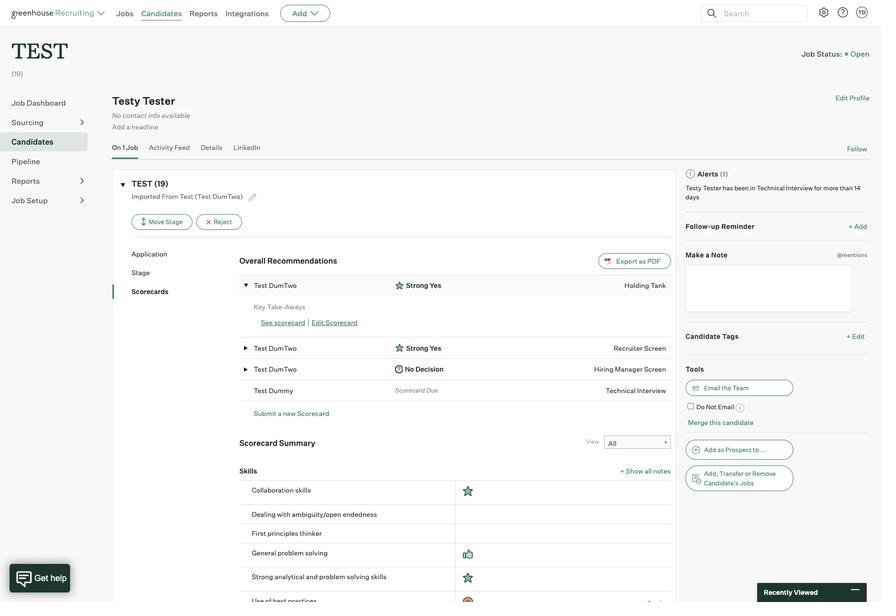 Task type: vqa. For each thing, say whether or not it's contained in the screenshot.
"checkbox"
no



Task type: locate. For each thing, give the bounding box(es) containing it.
info
[[148, 112, 160, 120]]

technical inside testy tester has been in technical interview for more than 14 days
[[757, 184, 785, 192]]

job
[[802, 49, 815, 59], [11, 98, 25, 108], [126, 143, 138, 151], [11, 196, 25, 205]]

1 vertical spatial solving
[[347, 573, 369, 582]]

1 dumtwo from the top
[[269, 282, 297, 290]]

1 vertical spatial as
[[718, 447, 724, 454]]

1 vertical spatial screen
[[644, 366, 666, 374]]

1 horizontal spatial a
[[278, 410, 282, 418]]

0 horizontal spatial testy
[[112, 94, 140, 107]]

alerts (1)
[[698, 170, 728, 178]]

submit
[[254, 410, 276, 418]]

test dumtwo up test dummy
[[254, 366, 297, 374]]

1 horizontal spatial testy
[[686, 184, 702, 192]]

dumtwo down see scorecard link
[[269, 344, 297, 352]]

0 vertical spatial candidates link
[[141, 9, 182, 18]]

(19) down test link
[[11, 70, 23, 78]]

0 vertical spatial dumtwo
[[269, 282, 297, 290]]

add button
[[280, 5, 330, 22]]

1 horizontal spatial candidates
[[141, 9, 182, 18]]

candidate
[[723, 419, 754, 427]]

yes image
[[462, 549, 473, 560]]

no left contact
[[112, 112, 121, 120]]

1 horizontal spatial tester
[[703, 184, 721, 192]]

0 vertical spatial testy
[[112, 94, 140, 107]]

technical down 'manager'
[[606, 387, 636, 395]]

jobs inside add, transfer or remove candidate's jobs
[[740, 480, 754, 488]]

2 dumtwo from the top
[[269, 344, 297, 352]]

key take-aways
[[254, 303, 306, 311]]

jobs
[[116, 9, 134, 18], [740, 480, 754, 488]]

(19) up the from at the top left of page
[[154, 179, 169, 189]]

dumtwo for hiring
[[269, 366, 297, 374]]

first principles thinker
[[252, 530, 322, 538]]

summary
[[279, 439, 315, 448]]

technical right in
[[757, 184, 785, 192]]

dumtwo up dummy
[[269, 366, 297, 374]]

recommendations
[[267, 256, 337, 266]]

to
[[753, 447, 759, 454]]

linkedin
[[233, 143, 261, 151]]

holding
[[625, 282, 649, 290]]

overall recommendations
[[239, 256, 337, 266]]

0 horizontal spatial problem
[[278, 549, 304, 557]]

+ for + edit
[[846, 333, 851, 341]]

1 horizontal spatial interview
[[786, 184, 813, 192]]

2 strong yes image from the top
[[462, 573, 473, 584]]

as left the prospect
[[718, 447, 724, 454]]

testy tester has been in technical interview for more than 14 days
[[686, 184, 861, 201]]

0 vertical spatial tester
[[142, 94, 175, 107]]

no right no decision icon on the bottom of page
[[405, 366, 414, 374]]

test up key
[[254, 282, 267, 290]]

1 horizontal spatial as
[[718, 447, 724, 454]]

test down greenhouse recruiting image
[[11, 36, 68, 64]]

technical
[[757, 184, 785, 192], [606, 387, 636, 395]]

testy inside testy tester has been in technical interview for more than 14 days
[[686, 184, 702, 192]]

testy for testy tester no contact info available add a headline
[[112, 94, 140, 107]]

1 vertical spatial tester
[[703, 184, 721, 192]]

on
[[112, 143, 121, 151]]

test up imported
[[132, 179, 152, 189]]

dashboard
[[27, 98, 66, 108]]

as for export
[[639, 257, 646, 265]]

test dumtwo for holding tank
[[254, 282, 297, 290]]

add inside testy tester no contact info available add a headline
[[112, 123, 125, 131]]

1 strong yes from the top
[[406, 282, 441, 290]]

and
[[306, 573, 318, 582]]

1 vertical spatial strong yes image
[[395, 343, 404, 354]]

1 test dumtwo from the top
[[254, 282, 297, 290]]

3 test dumtwo from the top
[[254, 366, 297, 374]]

make a note
[[686, 251, 728, 259]]

2 yes from the top
[[430, 344, 441, 352]]

interview left for
[[786, 184, 813, 192]]

1 vertical spatial edit
[[311, 319, 324, 327]]

1 horizontal spatial problem
[[319, 573, 345, 582]]

all
[[645, 467, 652, 476]]

0 vertical spatial strong yes image
[[462, 486, 473, 498]]

testy up days
[[686, 184, 702, 192]]

alerts
[[698, 170, 718, 178]]

2 vertical spatial edit
[[852, 333, 865, 341]]

no
[[112, 112, 121, 120], [405, 366, 414, 374]]

3 dumtwo from the top
[[269, 366, 297, 374]]

0 horizontal spatial as
[[639, 257, 646, 265]]

job setup
[[11, 196, 48, 205]]

as for add
[[718, 447, 724, 454]]

reports link down pipeline link
[[11, 175, 84, 187]]

as inside button
[[718, 447, 724, 454]]

test dumtwo up take-
[[254, 282, 297, 290]]

transfer
[[719, 470, 744, 478]]

1 vertical spatial test dumtwo
[[254, 344, 297, 352]]

0 horizontal spatial (19)
[[11, 70, 23, 78]]

job up sourcing
[[11, 98, 25, 108]]

tester up info
[[142, 94, 175, 107]]

14
[[854, 184, 861, 192]]

manager
[[615, 366, 643, 374]]

1 vertical spatial +
[[846, 333, 851, 341]]

test left dummy
[[254, 387, 267, 395]]

1 horizontal spatial test
[[132, 179, 152, 189]]

recruiter screen
[[614, 344, 666, 352]]

add as prospect to ...
[[704, 447, 766, 454]]

see scorecard link
[[261, 319, 305, 327]]

job dashboard
[[11, 98, 66, 108]]

activity feed link
[[149, 143, 190, 157]]

job for job status:
[[802, 49, 815, 59]]

collaboration skills
[[252, 487, 311, 495]]

candidates right jobs link
[[141, 9, 182, 18]]

0 vertical spatial email
[[704, 384, 720, 392]]

pdf
[[647, 257, 661, 265]]

testy up contact
[[112, 94, 140, 107]]

stage right move
[[166, 218, 183, 226]]

0 vertical spatial screen
[[644, 344, 666, 352]]

screen down recruiter screen
[[644, 366, 666, 374]]

ambiguity/open
[[292, 511, 341, 519]]

2 vertical spatial dumtwo
[[269, 366, 297, 374]]

candidates link up pipeline link
[[11, 136, 84, 148]]

test
[[180, 192, 193, 201], [254, 282, 267, 290], [254, 344, 267, 352], [254, 366, 267, 374], [254, 387, 267, 395]]

edit for edit scorecard
[[311, 319, 324, 327]]

1 strong yes image from the top
[[462, 486, 473, 498]]

2 horizontal spatial a
[[706, 251, 710, 259]]

1 vertical spatial strong yes
[[406, 344, 441, 352]]

stage
[[166, 218, 183, 226], [132, 269, 150, 277]]

1 horizontal spatial (19)
[[154, 179, 169, 189]]

been
[[734, 184, 749, 192]]

1 vertical spatial yes
[[430, 344, 441, 352]]

add, transfer or remove candidate's jobs
[[704, 470, 776, 488]]

0 horizontal spatial reports link
[[11, 175, 84, 187]]

0 vertical spatial a
[[126, 123, 130, 131]]

a down contact
[[126, 123, 130, 131]]

0 horizontal spatial interview
[[637, 387, 666, 395]]

0 horizontal spatial no
[[112, 112, 121, 120]]

1 yes from the top
[[430, 282, 441, 290]]

1 horizontal spatial technical
[[757, 184, 785, 192]]

strong yes image
[[462, 486, 473, 498], [462, 573, 473, 584]]

1 vertical spatial jobs
[[740, 480, 754, 488]]

view:
[[586, 438, 602, 445]]

@mentions
[[837, 252, 867, 259]]

1 vertical spatial no
[[405, 366, 414, 374]]

email
[[704, 384, 720, 392], [718, 404, 734, 411]]

note
[[711, 251, 728, 259]]

problem down 'first principles thinker'
[[278, 549, 304, 557]]

a left new
[[278, 410, 282, 418]]

Do Not Email checkbox
[[688, 404, 694, 410]]

1 vertical spatial candidates link
[[11, 136, 84, 148]]

0 vertical spatial reports link
[[189, 9, 218, 18]]

1 horizontal spatial reports link
[[189, 9, 218, 18]]

0 vertical spatial strong yes
[[406, 282, 441, 290]]

None text field
[[686, 265, 852, 313]]

yes for recruiter screen
[[430, 344, 441, 352]]

0 vertical spatial test
[[11, 36, 68, 64]]

reports left the integrations
[[189, 9, 218, 18]]

+ add
[[848, 222, 867, 231]]

decision
[[416, 366, 444, 374]]

edit
[[836, 94, 848, 102], [311, 319, 324, 327], [852, 333, 865, 341]]

edit scorecard
[[311, 319, 358, 327]]

0 vertical spatial solving
[[305, 549, 328, 557]]

1 strong yes image from the top
[[395, 280, 404, 292]]

overall
[[239, 256, 266, 266]]

email left the
[[704, 384, 720, 392]]

0 vertical spatial test dumtwo
[[254, 282, 297, 290]]

0 horizontal spatial jobs
[[116, 9, 134, 18]]

reports down "pipeline"
[[11, 176, 40, 186]]

0 horizontal spatial edit
[[311, 319, 324, 327]]

strong for holding tank
[[406, 282, 428, 290]]

a
[[126, 123, 130, 131], [706, 251, 710, 259], [278, 410, 282, 418]]

job status:
[[802, 49, 842, 59]]

candidates link right jobs link
[[141, 9, 182, 18]]

0 horizontal spatial candidates
[[11, 137, 54, 147]]

candidates down sourcing
[[11, 137, 54, 147]]

problem
[[278, 549, 304, 557], [319, 573, 345, 582]]

add inside button
[[704, 447, 716, 454]]

0 vertical spatial jobs
[[116, 9, 134, 18]]

test up test dummy
[[254, 366, 267, 374]]

1 vertical spatial stage
[[132, 269, 150, 277]]

test dumtwo for hiring manager screen
[[254, 366, 297, 374]]

in
[[750, 184, 756, 192]]

0 vertical spatial skills
[[295, 487, 311, 495]]

testy inside testy tester no contact info available add a headline
[[112, 94, 140, 107]]

add inside "popup button"
[[292, 9, 307, 18]]

skills
[[295, 487, 311, 495], [371, 573, 387, 582]]

has
[[723, 184, 733, 192]]

1 vertical spatial test
[[132, 179, 152, 189]]

integrations link
[[226, 9, 269, 18]]

a inside testy tester no contact info available add a headline
[[126, 123, 130, 131]]

solving right and
[[347, 573, 369, 582]]

strong yes image for holding tank
[[395, 280, 404, 292]]

job left setup
[[11, 196, 25, 205]]

0 vertical spatial +
[[848, 222, 853, 231]]

0 vertical spatial stage
[[166, 218, 183, 226]]

pipeline
[[11, 157, 40, 166]]

0 vertical spatial as
[[639, 257, 646, 265]]

activity
[[149, 143, 173, 151]]

viewed
[[794, 589, 818, 597]]

tester down alerts (1)
[[703, 184, 721, 192]]

2 strong yes from the top
[[406, 344, 441, 352]]

move stage button
[[132, 214, 193, 230]]

candidate tags
[[686, 333, 739, 341]]

tester inside testy tester has been in technical interview for more than 14 days
[[703, 184, 721, 192]]

strong yes for holding
[[406, 282, 441, 290]]

0 vertical spatial yes
[[430, 282, 441, 290]]

1 vertical spatial problem
[[319, 573, 345, 582]]

test for hiring manager screen
[[254, 366, 267, 374]]

0 horizontal spatial technical
[[606, 387, 636, 395]]

0 horizontal spatial test
[[11, 36, 68, 64]]

1 vertical spatial strong yes image
[[462, 573, 473, 584]]

2 vertical spatial +
[[620, 467, 625, 476]]

1 vertical spatial skills
[[371, 573, 387, 582]]

tester
[[142, 94, 175, 107], [703, 184, 721, 192]]

problem right and
[[319, 573, 345, 582]]

notes
[[653, 467, 671, 476]]

interview down hiring manager screen
[[637, 387, 666, 395]]

job left 'status:'
[[802, 49, 815, 59]]

new
[[283, 410, 296, 418]]

solving down thinker
[[305, 549, 328, 557]]

a for submit a new scorecard
[[278, 410, 282, 418]]

test down "see"
[[254, 344, 267, 352]]

application
[[132, 250, 167, 258]]

td
[[858, 9, 866, 16]]

2 vertical spatial test dumtwo
[[254, 366, 297, 374]]

0 vertical spatial technical
[[757, 184, 785, 192]]

this
[[709, 419, 721, 427]]

0 vertical spatial strong
[[406, 282, 428, 290]]

test dumtwo down the see scorecard
[[254, 344, 297, 352]]

2 horizontal spatial edit
[[852, 333, 865, 341]]

test for test
[[11, 36, 68, 64]]

test for holding tank
[[254, 282, 267, 290]]

available
[[162, 112, 190, 120]]

test left (test
[[180, 192, 193, 201]]

imported from test (test dumtwo)
[[132, 192, 244, 201]]

0 horizontal spatial tester
[[142, 94, 175, 107]]

2 vertical spatial a
[[278, 410, 282, 418]]

1 vertical spatial a
[[706, 251, 710, 259]]

1 horizontal spatial no
[[405, 366, 414, 374]]

stage down application
[[132, 269, 150, 277]]

0 vertical spatial strong yes image
[[395, 280, 404, 292]]

0 vertical spatial reports
[[189, 9, 218, 18]]

1 vertical spatial dumtwo
[[269, 344, 297, 352]]

a left note
[[706, 251, 710, 259]]

reports link left the integrations
[[189, 9, 218, 18]]

job right 1
[[126, 143, 138, 151]]

2 strong yes image from the top
[[395, 343, 404, 354]]

yes for holding tank
[[430, 282, 441, 290]]

1 vertical spatial testy
[[686, 184, 702, 192]]

as
[[639, 257, 646, 265], [718, 447, 724, 454]]

0 horizontal spatial a
[[126, 123, 130, 131]]

screen right recruiter
[[644, 344, 666, 352]]

no inside testy tester no contact info available add a headline
[[112, 112, 121, 120]]

solving
[[305, 549, 328, 557], [347, 573, 369, 582]]

email right not
[[718, 404, 734, 411]]

0 vertical spatial edit
[[836, 94, 848, 102]]

1 horizontal spatial edit
[[836, 94, 848, 102]]

0 vertical spatial interview
[[786, 184, 813, 192]]

0 horizontal spatial skills
[[295, 487, 311, 495]]

collaboration
[[252, 487, 294, 495]]

1 horizontal spatial candidates link
[[141, 9, 182, 18]]

team
[[733, 384, 749, 392]]

follow-
[[686, 222, 711, 231]]

2 test dumtwo from the top
[[254, 344, 297, 352]]

dealing
[[252, 511, 276, 519]]

as left the 'pdf'
[[639, 257, 646, 265]]

1 vertical spatial strong
[[406, 344, 428, 352]]

dumtwo up "key take-aways" at the bottom of the page
[[269, 282, 297, 290]]

scorecards link
[[132, 287, 239, 297]]

1 vertical spatial reports
[[11, 176, 40, 186]]

from
[[162, 192, 178, 201]]

tester inside testy tester no contact info available add a headline
[[142, 94, 175, 107]]

add,
[[704, 470, 718, 478]]

0 vertical spatial (19)
[[11, 70, 23, 78]]

0 horizontal spatial stage
[[132, 269, 150, 277]]

strong yes for recruiter
[[406, 344, 441, 352]]

strong yes image
[[395, 280, 404, 292], [395, 343, 404, 354]]

definitely not image
[[462, 597, 473, 603]]

scorecard
[[326, 319, 358, 327], [395, 387, 425, 395], [297, 410, 329, 418], [239, 439, 278, 448]]



Task type: describe. For each thing, give the bounding box(es) containing it.
no decision
[[405, 366, 444, 374]]

+ for + add
[[848, 222, 853, 231]]

0 horizontal spatial reports
[[11, 176, 40, 186]]

stage inside move stage button
[[166, 218, 183, 226]]

integrations
[[226, 9, 269, 18]]

linkedin link
[[233, 143, 261, 157]]

add as prospect to ... button
[[686, 440, 793, 460]]

not
[[706, 404, 717, 411]]

follow-up reminder
[[686, 222, 755, 231]]

dummy
[[269, 387, 293, 395]]

submit a new scorecard
[[254, 410, 329, 418]]

imported
[[132, 192, 160, 201]]

follow
[[847, 145, 867, 153]]

contact
[[123, 112, 147, 120]]

0 horizontal spatial candidates link
[[11, 136, 84, 148]]

test for recruiter screen
[[254, 344, 267, 352]]

2 vertical spatial strong
[[252, 573, 273, 582]]

scorecard
[[274, 319, 305, 327]]

edit scorecard link
[[311, 319, 358, 327]]

strong yes image for recruiter screen
[[395, 343, 404, 354]]

test dumtwo for recruiter screen
[[254, 344, 297, 352]]

Search text field
[[721, 6, 799, 20]]

greenhouse recruiting image
[[11, 8, 97, 19]]

...
[[760, 447, 766, 454]]

general problem solving
[[252, 549, 328, 557]]

the
[[722, 384, 731, 392]]

merge this candidate
[[688, 419, 754, 427]]

0 vertical spatial candidates
[[141, 9, 182, 18]]

1 vertical spatial candidates
[[11, 137, 54, 147]]

first
[[252, 530, 266, 538]]

tester for testy tester no contact info available add a headline
[[142, 94, 175, 107]]

testy for testy tester has been in technical interview for more than 14 days
[[686, 184, 702, 192]]

endedness
[[343, 511, 377, 519]]

hiring
[[594, 366, 614, 374]]

setup
[[27, 196, 48, 205]]

headline
[[132, 123, 158, 131]]

merge this candidate link
[[688, 419, 754, 427]]

job setup link
[[11, 195, 84, 206]]

test for test (19)
[[132, 179, 152, 189]]

do
[[696, 404, 705, 411]]

+ show all notes link
[[620, 467, 671, 476]]

move stage
[[149, 218, 183, 226]]

principles
[[268, 530, 298, 538]]

export
[[616, 257, 637, 265]]

candidate
[[686, 333, 721, 341]]

see
[[261, 319, 273, 327]]

edit for edit profile
[[836, 94, 848, 102]]

td button
[[856, 7, 868, 18]]

email the team
[[704, 384, 749, 392]]

tank
[[651, 282, 666, 290]]

configure image
[[818, 7, 830, 18]]

reminder
[[721, 222, 755, 231]]

2 screen from the top
[[644, 366, 666, 374]]

recently viewed
[[764, 589, 818, 597]]

dumtwo)
[[212, 192, 243, 201]]

strong yes image for strong analytical and problem solving skills
[[462, 573, 473, 584]]

strong for recruiter screen
[[406, 344, 428, 352]]

test (19)
[[132, 179, 169, 189]]

jobs link
[[116, 9, 134, 18]]

do not email
[[696, 404, 734, 411]]

export as pdf link
[[599, 253, 671, 269]]

on 1 job link
[[112, 143, 138, 157]]

test link
[[11, 27, 68, 66]]

scorecard due
[[395, 387, 438, 395]]

testy tester no contact info available add a headline
[[112, 94, 190, 131]]

strong yes image for collaboration skills
[[462, 486, 473, 498]]

key
[[254, 303, 266, 311]]

scorecard inside the submit a new scorecard link
[[297, 410, 329, 418]]

make
[[686, 251, 704, 259]]

analytical
[[275, 573, 305, 582]]

stage link
[[132, 268, 239, 278]]

job inside 'link'
[[126, 143, 138, 151]]

@mentions link
[[837, 251, 867, 260]]

1 vertical spatial interview
[[637, 387, 666, 395]]

general
[[252, 549, 276, 557]]

tester for testy tester has been in technical interview for more than 14 days
[[703, 184, 721, 192]]

see scorecard
[[261, 319, 305, 327]]

job for job setup
[[11, 196, 25, 205]]

merge
[[688, 419, 708, 427]]

email the team button
[[686, 380, 793, 396]]

edit profile
[[836, 94, 870, 102]]

show
[[626, 467, 643, 476]]

technical interview
[[606, 387, 666, 395]]

all
[[608, 440, 617, 448]]

test for technical interview
[[254, 387, 267, 395]]

0 horizontal spatial solving
[[305, 549, 328, 557]]

1 horizontal spatial solving
[[347, 573, 369, 582]]

profile
[[850, 94, 870, 102]]

dumtwo for holding
[[269, 282, 297, 290]]

1 vertical spatial reports link
[[11, 175, 84, 187]]

dumtwo for recruiter
[[269, 344, 297, 352]]

0 vertical spatial problem
[[278, 549, 304, 557]]

no decision image
[[395, 365, 403, 375]]

job dashboard link
[[11, 97, 84, 109]]

dealing with ambiguity/open endedness
[[252, 511, 377, 519]]

submit a new scorecard link
[[254, 410, 671, 419]]

all link
[[604, 436, 671, 452]]

strong analytical and problem solving skills
[[252, 573, 387, 582]]

interview inside testy tester has been in technical interview for more than 14 days
[[786, 184, 813, 192]]

or
[[745, 470, 751, 478]]

more
[[824, 184, 839, 192]]

1 vertical spatial (19)
[[154, 179, 169, 189]]

1 screen from the top
[[644, 344, 666, 352]]

aways
[[285, 303, 306, 311]]

1 horizontal spatial skills
[[371, 573, 387, 582]]

stage inside stage link
[[132, 269, 150, 277]]

scorecards
[[132, 288, 168, 296]]

1 vertical spatial email
[[718, 404, 734, 411]]

sourcing
[[11, 118, 44, 127]]

job for job dashboard
[[11, 98, 25, 108]]

up
[[711, 222, 720, 231]]

on 1 job
[[112, 143, 138, 151]]

1 horizontal spatial reports
[[189, 9, 218, 18]]

1 vertical spatial technical
[[606, 387, 636, 395]]

follow link
[[847, 144, 867, 154]]

edit profile link
[[836, 94, 870, 102]]

hiring manager screen
[[594, 366, 666, 374]]

a for make a note
[[706, 251, 710, 259]]

for
[[814, 184, 822, 192]]

+ add link
[[848, 222, 867, 231]]

email inside button
[[704, 384, 720, 392]]

+ for + show all notes
[[620, 467, 625, 476]]

scorecard summary
[[239, 439, 315, 448]]



